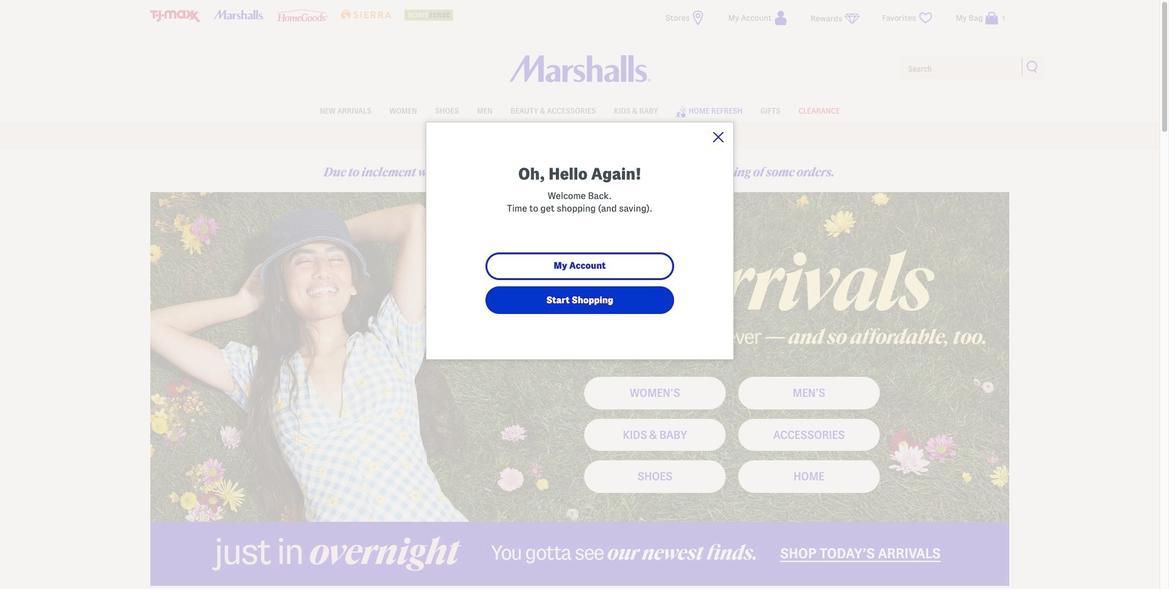 Task type: locate. For each thing, give the bounding box(es) containing it.
None submit
[[1027, 60, 1039, 73]]

new arrivals. our latest drop is better than ever ã¢ââ and so affordable, too. image
[[150, 192, 1010, 523]]

dialog
[[426, 122, 734, 360]]

banner
[[0, 0, 1160, 150]]

just in overnight. you've gotta see our newest finds. image
[[150, 523, 1010, 587]]

homegoods.com image
[[277, 9, 328, 21]]

homesense.com image
[[404, 9, 455, 21]]

none submit inside site search 'search field'
[[1027, 60, 1039, 73]]

marquee
[[0, 125, 1160, 150]]

menu bar
[[150, 99, 1010, 122]]

sierra.com image
[[341, 10, 391, 20]]

main content
[[150, 152, 1010, 590]]



Task type: describe. For each thing, give the bounding box(es) containing it.
Search text field
[[899, 55, 1047, 81]]

close dialog element
[[713, 132, 724, 143]]

tjmaxx.com image
[[150, 10, 201, 22]]

site search search field
[[899, 55, 1047, 81]]

marshalls.com image
[[214, 10, 264, 20]]



Task type: vqa. For each thing, say whether or not it's contained in the screenshot.
'Linked'
no



